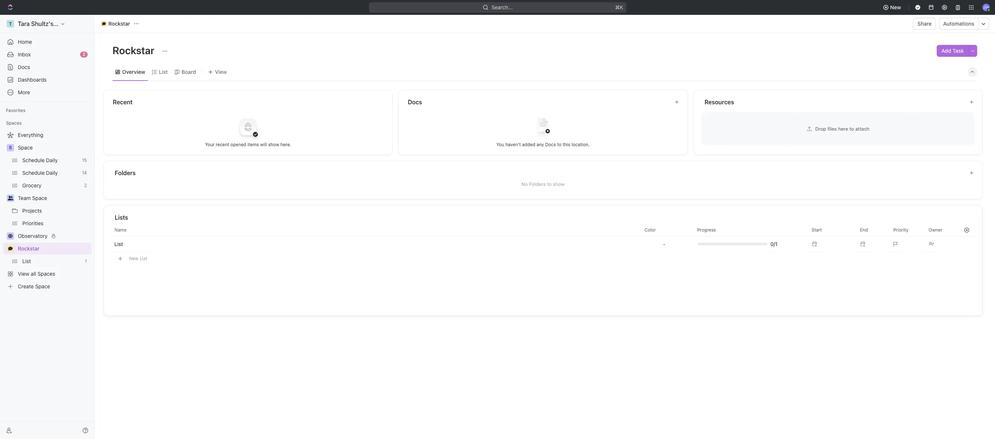 Task type: locate. For each thing, give the bounding box(es) containing it.
schedule
[[22, 157, 45, 163], [22, 170, 45, 176]]

view left all
[[18, 271, 29, 277]]

comment image down globe image
[[8, 247, 13, 251]]

space inside create space link
[[35, 283, 50, 290]]

1 vertical spatial comment image
[[8, 247, 13, 251]]

more button
[[3, 87, 91, 98]]

name button
[[111, 224, 640, 236]]

0 horizontal spatial comment image
[[8, 247, 13, 251]]

no
[[522, 181, 528, 187]]

new inside button
[[890, 4, 901, 10]]

progress
[[698, 227, 716, 233]]

0 horizontal spatial list link
[[22, 256, 82, 267]]

you haven't added any docs to this location.
[[497, 142, 590, 147]]

0 vertical spatial daily
[[46, 157, 58, 163]]

schedule daily link
[[22, 155, 79, 166], [22, 167, 79, 179]]

tree
[[3, 129, 91, 293]]

globe image
[[8, 234, 13, 238]]

comment image
[[102, 22, 106, 26], [8, 247, 13, 251]]

0 vertical spatial list link
[[157, 67, 168, 77]]

2 vertical spatial rockstar
[[18, 245, 39, 252]]

1 vertical spatial daily
[[46, 170, 58, 176]]

show right will
[[268, 142, 279, 147]]

priority button
[[889, 224, 924, 236]]

schedule daily up grocery on the top left
[[22, 170, 58, 176]]

view inside sidebar navigation
[[18, 271, 29, 277]]

list link
[[157, 67, 168, 77], [114, 241, 123, 247], [22, 256, 82, 267]]

here.
[[281, 142, 291, 147]]

grocery link
[[22, 180, 81, 192]]

0 vertical spatial folders
[[115, 170, 136, 176]]

no most used docs image
[[528, 112, 558, 142]]

spaces
[[6, 120, 22, 126], [38, 271, 55, 277]]

1 vertical spatial spaces
[[38, 271, 55, 277]]

schedule down space link
[[22, 157, 45, 163]]

space down everything
[[18, 144, 33, 151]]

dashboards
[[18, 77, 47, 83]]

automations button
[[940, 18, 978, 29]]

1 horizontal spatial to
[[557, 142, 562, 147]]

1 schedule daily from the top
[[22, 157, 58, 163]]

⌘k
[[615, 4, 623, 10]]

new inside 'button'
[[129, 256, 139, 261]]

0 horizontal spatial rockstar link
[[18, 243, 90, 255]]

add task button
[[937, 45, 969, 57]]

tree containing everything
[[3, 129, 91, 293]]

drop files here to attach
[[815, 126, 870, 132]]

space up the projects
[[32, 195, 47, 201]]

you
[[497, 142, 504, 147]]

comment image inside rockstar link
[[102, 22, 106, 26]]

0 vertical spatial show
[[268, 142, 279, 147]]

1 vertical spatial docs
[[408, 99, 422, 105]]

2 schedule from the top
[[22, 170, 45, 176]]

files
[[828, 126, 837, 132]]

0 horizontal spatial new
[[129, 256, 139, 261]]

team space link
[[18, 192, 90, 204]]

15
[[82, 157, 87, 163]]

daily for 14
[[46, 170, 58, 176]]

schedule daily link down space link
[[22, 155, 79, 166]]

space for create
[[35, 283, 50, 290]]

comment image right workspace at the left of the page
[[102, 22, 106, 26]]

share button
[[913, 18, 936, 30]]

space inside team space link
[[32, 195, 47, 201]]

1 vertical spatial schedule daily
[[22, 170, 58, 176]]

schedule for 14
[[22, 170, 45, 176]]

comment image inside "tree"
[[8, 247, 13, 251]]

1 vertical spatial rockstar link
[[18, 243, 90, 255]]

search...
[[492, 4, 513, 10]]

1 horizontal spatial new
[[890, 4, 901, 10]]

rockstar link
[[99, 19, 132, 28], [18, 243, 90, 255]]

schedule for 15
[[22, 157, 45, 163]]

owner button
[[924, 224, 958, 236]]

2 horizontal spatial docs
[[545, 142, 556, 147]]

observatory link
[[18, 230, 90, 242]]

tree inside sidebar navigation
[[3, 129, 91, 293]]

1 vertical spatial schedule
[[22, 170, 45, 176]]

folders inside folders button
[[115, 170, 136, 176]]

folders
[[115, 170, 136, 176], [529, 181, 546, 187]]

1 vertical spatial schedule daily link
[[22, 167, 79, 179]]

view for view
[[215, 69, 227, 75]]

schedule daily link for 15
[[22, 155, 79, 166]]

dashboards link
[[3, 74, 91, 86]]

overview link
[[121, 67, 145, 77]]

1 vertical spatial new
[[129, 256, 139, 261]]

2 schedule daily link from the top
[[22, 167, 79, 179]]

space down view all spaces link
[[35, 283, 50, 290]]

1 vertical spatial folders
[[529, 181, 546, 187]]

no recent items image
[[233, 112, 263, 142]]

0 vertical spatial schedule daily
[[22, 157, 58, 163]]

list link left board 'link'
[[157, 67, 168, 77]]

1 horizontal spatial list link
[[114, 241, 123, 247]]

new for new
[[890, 4, 901, 10]]

daily up 'grocery' link at the left of the page
[[46, 170, 58, 176]]

owner
[[929, 227, 943, 233]]

1
[[85, 258, 87, 264]]

1 horizontal spatial view
[[215, 69, 227, 75]]

rockstar link inside "tree"
[[18, 243, 90, 255]]

0 horizontal spatial to
[[547, 181, 552, 187]]

0 vertical spatial 2
[[83, 52, 85, 57]]

jeremy miller's workspace, , element
[[7, 20, 14, 27]]

list link up view all spaces link
[[22, 256, 82, 267]]

2 vertical spatial docs
[[545, 142, 556, 147]]

rockstar
[[108, 20, 130, 27], [113, 44, 157, 56], [18, 245, 39, 252]]

1 horizontal spatial spaces
[[38, 271, 55, 277]]

schedule daily
[[22, 157, 58, 163], [22, 170, 58, 176]]

0 vertical spatial schedule
[[22, 157, 45, 163]]

0 vertical spatial space
[[18, 144, 33, 151]]

lists button
[[114, 213, 974, 222]]

list link down name
[[114, 241, 123, 247]]

all
[[31, 271, 36, 277]]

docs
[[18, 64, 30, 70], [408, 99, 422, 105], [545, 142, 556, 147]]

spaces up create space link
[[38, 271, 55, 277]]

1 daily from the top
[[46, 157, 58, 163]]

0 horizontal spatial folders
[[115, 170, 136, 176]]

2 horizontal spatial to
[[850, 126, 854, 132]]

location.
[[572, 142, 590, 147]]

view right board
[[215, 69, 227, 75]]

1 horizontal spatial show
[[553, 181, 565, 187]]

2 down workspace at the left of the page
[[83, 52, 85, 57]]

added
[[522, 142, 536, 147]]

2 horizontal spatial list link
[[157, 67, 168, 77]]

priorities link
[[22, 218, 90, 230]]

grocery
[[22, 182, 41, 189]]

1 vertical spatial show
[[553, 181, 565, 187]]

0 vertical spatial comment image
[[102, 22, 106, 26]]

1 vertical spatial view
[[18, 271, 29, 277]]

0 horizontal spatial view
[[18, 271, 29, 277]]

schedule daily down space link
[[22, 157, 58, 163]]

2
[[83, 52, 85, 57], [84, 183, 87, 188]]

2 down 14
[[84, 183, 87, 188]]

1 horizontal spatial docs
[[408, 99, 422, 105]]

dropdown menu image
[[663, 241, 666, 247]]

schedule up grocery on the top left
[[22, 170, 45, 176]]

0 vertical spatial docs
[[18, 64, 30, 70]]

daily down space link
[[46, 157, 58, 163]]

2 vertical spatial space
[[35, 283, 50, 290]]

workspace
[[55, 20, 86, 27]]

to left the this
[[557, 142, 562, 147]]

view button
[[205, 67, 230, 77]]

task
[[953, 48, 964, 54]]

0 vertical spatial to
[[850, 126, 854, 132]]

start button
[[807, 224, 856, 236]]

0 horizontal spatial spaces
[[6, 120, 22, 126]]

show down folders button
[[553, 181, 565, 187]]

1 vertical spatial space
[[32, 195, 47, 201]]

0 vertical spatial schedule daily link
[[22, 155, 79, 166]]

more
[[18, 89, 30, 95]]

space
[[18, 144, 33, 151], [32, 195, 47, 201], [35, 283, 50, 290]]

view inside button
[[215, 69, 227, 75]]

spaces down favorites button
[[6, 120, 22, 126]]

to down folders button
[[547, 181, 552, 187]]

recent
[[113, 99, 133, 105]]

color button
[[640, 224, 689, 236]]

projects link
[[22, 205, 90, 217]]

jm
[[984, 5, 989, 9]]

1 vertical spatial 2
[[84, 183, 87, 188]]

this
[[563, 142, 571, 147]]

0 vertical spatial rockstar link
[[99, 19, 132, 28]]

daily
[[46, 157, 58, 163], [46, 170, 58, 176]]

2 daily from the top
[[46, 170, 58, 176]]

to right here
[[850, 126, 854, 132]]

1 schedule daily link from the top
[[22, 155, 79, 166]]

to
[[850, 126, 854, 132], [557, 142, 562, 147], [547, 181, 552, 187]]

0 vertical spatial view
[[215, 69, 227, 75]]

2 schedule daily from the top
[[22, 170, 58, 176]]

1 horizontal spatial comment image
[[102, 22, 106, 26]]

schedule daily link up 'grocery' link at the left of the page
[[22, 167, 79, 179]]

no folders to show
[[522, 181, 565, 187]]

1 schedule from the top
[[22, 157, 45, 163]]

view
[[215, 69, 227, 75], [18, 271, 29, 277]]

1 vertical spatial to
[[557, 142, 562, 147]]

team
[[18, 195, 31, 201]]

items
[[248, 142, 259, 147]]

1 horizontal spatial folders
[[529, 181, 546, 187]]

0 vertical spatial new
[[890, 4, 901, 10]]

new list button
[[111, 252, 976, 265]]

show
[[268, 142, 279, 147], [553, 181, 565, 187]]

0 horizontal spatial docs
[[18, 64, 30, 70]]



Task type: vqa. For each thing, say whether or not it's contained in the screenshot.


Task type: describe. For each thing, give the bounding box(es) containing it.
progress button
[[693, 224, 803, 236]]

favorites button
[[3, 106, 29, 115]]

board
[[182, 69, 196, 75]]

view button
[[205, 63, 230, 81]]

0 vertical spatial rockstar
[[108, 20, 130, 27]]

everything
[[18, 132, 43, 138]]

attach
[[856, 126, 870, 132]]

tara
[[18, 20, 30, 27]]

view all spaces
[[18, 271, 55, 277]]

user group image
[[8, 196, 13, 201]]

1 vertical spatial list link
[[114, 241, 123, 247]]

add
[[942, 48, 952, 54]]

your recent opened items will show here.
[[205, 142, 291, 147]]

schedule daily link for 14
[[22, 167, 79, 179]]

share
[[918, 20, 932, 27]]

14
[[82, 170, 87, 176]]

will
[[260, 142, 267, 147]]

docs link
[[3, 61, 91, 73]]

color
[[645, 227, 656, 233]]

lists
[[115, 214, 128, 221]]

resources
[[705, 99, 734, 105]]

docs inside sidebar navigation
[[18, 64, 30, 70]]

1 horizontal spatial rockstar link
[[99, 19, 132, 28]]

create
[[18, 283, 34, 290]]

end
[[860, 227, 868, 233]]

shultz's
[[31, 20, 53, 27]]

schedule daily for 15
[[22, 157, 58, 163]]

t
[[9, 21, 12, 27]]

list inside sidebar navigation
[[22, 258, 31, 264]]

projects
[[22, 208, 42, 214]]

priorities
[[22, 220, 44, 227]]

your
[[205, 142, 215, 147]]

daily for 15
[[46, 157, 58, 163]]

view all spaces link
[[3, 268, 90, 280]]

space, , element
[[7, 144, 14, 152]]

0 vertical spatial spaces
[[6, 120, 22, 126]]

any
[[537, 142, 544, 147]]

drop
[[815, 126, 826, 132]]

s
[[9, 145, 12, 150]]

automations
[[944, 20, 975, 27]]

schedule daily for 14
[[22, 170, 58, 176]]

haven't
[[506, 142, 521, 147]]

create space
[[18, 283, 50, 290]]

new list
[[129, 256, 147, 261]]

2 vertical spatial list link
[[22, 256, 82, 267]]

observatory
[[18, 233, 47, 239]]

space inside space link
[[18, 144, 33, 151]]

new for new list
[[129, 256, 139, 261]]

0 horizontal spatial show
[[268, 142, 279, 147]]

view for view all spaces
[[18, 271, 29, 277]]

new button
[[880, 1, 906, 13]]

home link
[[3, 36, 91, 48]]

board link
[[180, 67, 196, 77]]

opened
[[231, 142, 246, 147]]

2 vertical spatial to
[[547, 181, 552, 187]]

favorites
[[6, 108, 26, 113]]

add task
[[942, 48, 964, 54]]

space link
[[18, 142, 90, 154]]

rockstar inside "tree"
[[18, 245, 39, 252]]

0/1
[[771, 241, 778, 247]]

here
[[838, 126, 848, 132]]

home
[[18, 39, 32, 45]]

everything link
[[3, 129, 90, 141]]

end button
[[856, 224, 889, 236]]

space for team
[[32, 195, 47, 201]]

2 inside "tree"
[[84, 183, 87, 188]]

start
[[812, 227, 822, 233]]

priority
[[894, 227, 909, 233]]

1 vertical spatial rockstar
[[113, 44, 157, 56]]

team space
[[18, 195, 47, 201]]

inbox
[[18, 51, 31, 58]]

name
[[114, 227, 127, 233]]

create space link
[[3, 281, 90, 293]]

recent
[[216, 142, 229, 147]]

overview
[[122, 69, 145, 75]]

jm button
[[981, 1, 992, 13]]

folders button
[[114, 169, 963, 178]]

tara shultz's workspace
[[18, 20, 86, 27]]

list inside 'button'
[[140, 256, 147, 261]]

resources button
[[704, 98, 963, 107]]

sidebar navigation
[[0, 15, 96, 439]]



